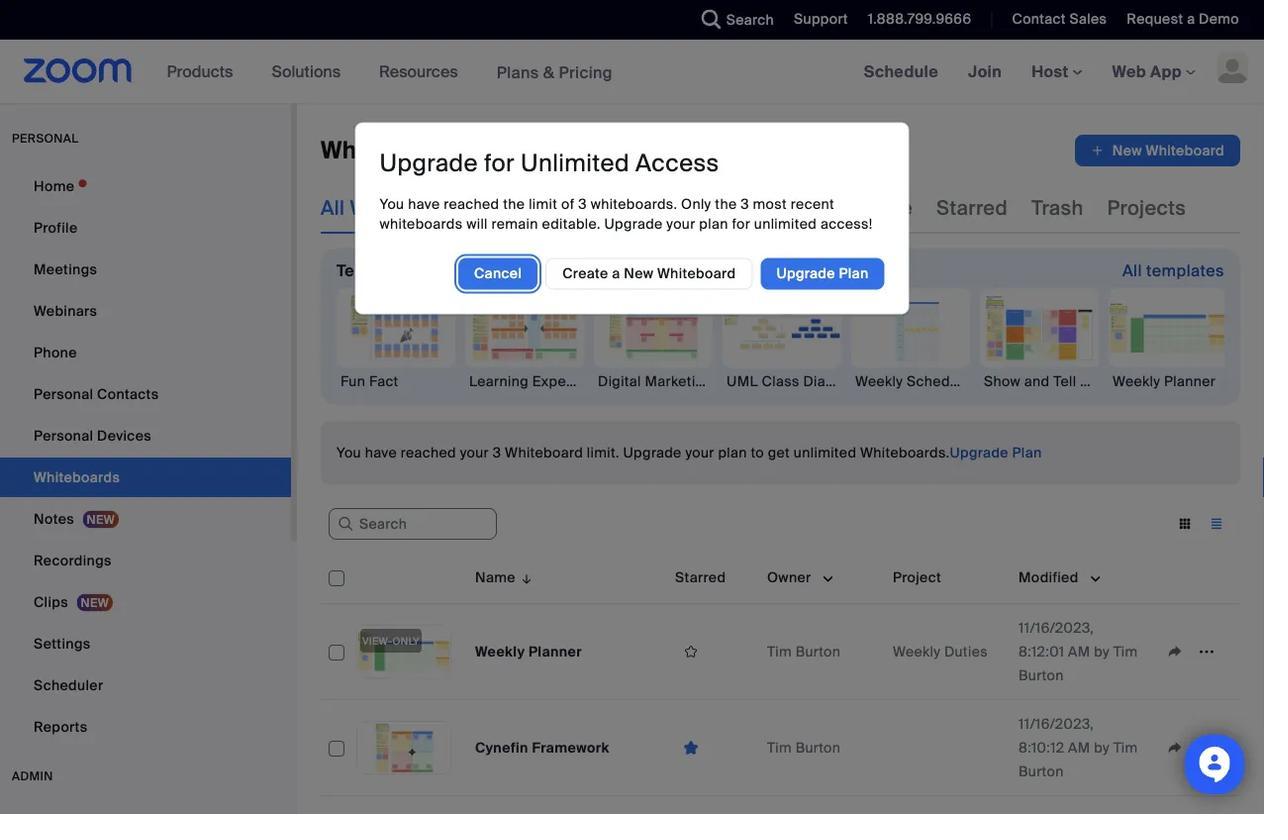 Task type: describe. For each thing, give the bounding box(es) containing it.
tim inside 11/16/2023, 8:12:01 am by tim burton
[[1114, 642, 1139, 661]]

1.888.799.9666
[[868, 10, 972, 28]]

upgrade for unlimited access
[[380, 147, 720, 178]]

notes link
[[0, 499, 291, 539]]

whiteboards inside application
[[321, 135, 468, 166]]

arrow down image
[[516, 566, 534, 589]]

2 the from the left
[[715, 195, 737, 213]]

personal menu menu
[[0, 166, 291, 749]]

access
[[636, 147, 720, 178]]

personal devices link
[[0, 416, 291, 456]]

only
[[393, 634, 420, 647]]

uml
[[727, 372, 759, 390]]

a for demo
[[1188, 10, 1196, 28]]

a inside 'element'
[[1112, 372, 1120, 390]]

digital
[[598, 372, 642, 390]]

schedule inside meetings navigation
[[864, 61, 939, 82]]

home
[[34, 177, 75, 195]]

learning
[[469, 372, 529, 390]]

burton inside 11/16/2023, 8:12:01 am by tim burton
[[1019, 666, 1064, 684]]

0 horizontal spatial for
[[484, 147, 515, 178]]

1 vertical spatial unlimited
[[794, 443, 857, 462]]

recordings
[[34, 551, 112, 570]]

limit
[[529, 195, 558, 213]]

fun fact
[[341, 372, 399, 390]]

tell
[[1054, 372, 1077, 390]]

all templates
[[1123, 260, 1225, 281]]

thumbnail of cynefin framework image
[[358, 722, 451, 774]]

by for 8:10:12
[[1095, 738, 1110, 757]]

show and tell with a twist element
[[981, 371, 1158, 391]]

digital marketing canvas element
[[594, 371, 767, 391]]

weekly planner inside application
[[475, 642, 582, 661]]

reports link
[[0, 707, 291, 747]]

personal contacts link
[[0, 374, 291, 414]]

clips link
[[0, 582, 291, 622]]

create
[[563, 264, 609, 283]]

plan inside button
[[839, 264, 869, 283]]

framework
[[532, 738, 610, 757]]

1 vertical spatial plan
[[718, 443, 748, 462]]

access!
[[821, 215, 873, 233]]

canvas for learning experience canvas
[[613, 372, 663, 390]]

owner
[[768, 568, 812, 586]]

new
[[624, 264, 654, 283]]

demo
[[1200, 10, 1240, 28]]

diagram
[[804, 372, 861, 390]]

plans
[[497, 62, 539, 82]]

with inside tabs of all whiteboard page tab list
[[839, 195, 878, 220]]

meetings
[[34, 260, 97, 278]]

cynefin framework
[[475, 738, 610, 757]]

11/16/2023, 8:10:12 am by tim burton
[[1019, 715, 1139, 781]]

contact sales link up join
[[998, 0, 1113, 40]]

upgrade for unlimited access dialog
[[355, 122, 910, 314]]

support
[[794, 10, 849, 28]]

class
[[762, 372, 800, 390]]

starred inside tabs of all whiteboard page tab list
[[937, 195, 1008, 220]]

cancel button
[[459, 258, 538, 290]]

am for 8:10:12
[[1069, 738, 1091, 757]]

a for new
[[612, 264, 621, 283]]

my
[[587, 195, 615, 220]]

admin
[[12, 769, 53, 784]]

contact sales link up meetings navigation
[[1013, 10, 1108, 28]]

weekly schedule
[[856, 372, 971, 390]]

1.888.799.9666 button up schedule link
[[868, 10, 972, 28]]

have for you have reached your 3 whiteboard limit. upgrade your plan to get unlimited whiteboards. upgrade plan
[[365, 443, 397, 462]]

tim burton for weekly planner
[[768, 642, 841, 661]]

upgrade down show
[[950, 443, 1009, 462]]

contact sales
[[1013, 10, 1108, 28]]

meetings navigation
[[850, 40, 1265, 104]]

with inside 'element'
[[1081, 372, 1108, 390]]

whiteboards for my
[[620, 195, 742, 220]]

name
[[475, 568, 516, 586]]

application containing whiteboards
[[0, 0, 1265, 814]]

schedule link
[[850, 40, 954, 103]]

phone link
[[0, 333, 291, 372]]

devices
[[97, 426, 152, 445]]

templates
[[1147, 260, 1225, 281]]

to
[[751, 443, 765, 462]]

of
[[562, 195, 575, 213]]

recordings link
[[0, 541, 291, 580]]

pricing
[[559, 62, 613, 82]]

banner containing schedule
[[0, 40, 1265, 104]]

by for 8:12:01
[[1095, 642, 1110, 661]]

shared with me
[[765, 195, 913, 220]]

weekly planner button
[[1109, 288, 1228, 391]]

all for all whiteboards
[[321, 195, 345, 220]]

starred inside application
[[676, 568, 726, 586]]

request a demo
[[1128, 10, 1240, 28]]

weekly schedule element
[[852, 371, 971, 391]]

view-only
[[363, 634, 420, 647]]

upgrade right the limit.
[[624, 443, 682, 462]]

editable.
[[542, 215, 601, 233]]

clips
[[34, 593, 68, 611]]

weekly schedule button
[[852, 288, 971, 391]]

all whiteboards
[[321, 195, 471, 220]]

whiteboards.
[[861, 443, 950, 462]]

personal contacts
[[34, 385, 159, 403]]

join
[[969, 61, 1003, 82]]

weekly planner inside button
[[1113, 372, 1217, 390]]

1 horizontal spatial plan
[[1013, 443, 1043, 462]]

your down learning
[[460, 443, 489, 462]]

&
[[543, 62, 555, 82]]

thumbnail of weekly planner image
[[358, 626, 451, 677]]

settings link
[[0, 624, 291, 664]]

experience
[[533, 372, 609, 390]]

personal for personal contacts
[[34, 385, 93, 403]]

my whiteboards
[[587, 195, 742, 220]]

unlimited inside you have reached the limit of 3 whiteboards. only the 3 most recent whiteboards will remain editable. upgrade your plan for unlimited access!
[[755, 215, 817, 233]]

get
[[768, 443, 790, 462]]

upgrade inside you have reached the limit of 3 whiteboards. only the 3 most recent whiteboards will remain editable. upgrade your plan for unlimited access!
[[605, 215, 663, 233]]

all templates button
[[1123, 255, 1225, 286]]

have for you have reached the limit of 3 whiteboards. only the 3 most recent whiteboards will remain editable. upgrade your plan for unlimited access!
[[408, 195, 440, 213]]

uml class diagram element
[[723, 371, 861, 391]]

modified
[[1019, 568, 1079, 586]]

trash
[[1032, 195, 1084, 220]]

phone
[[34, 343, 77, 362]]

schedule inside button
[[907, 372, 971, 390]]



Task type: vqa. For each thing, say whether or not it's contained in the screenshot.
User Management's Management
no



Task type: locate. For each thing, give the bounding box(es) containing it.
0 vertical spatial have
[[408, 195, 440, 213]]

planner
[[1165, 372, 1217, 390], [529, 642, 582, 661]]

0 horizontal spatial the
[[503, 195, 525, 213]]

twist
[[1124, 372, 1158, 390]]

you down fun
[[337, 443, 361, 462]]

1 vertical spatial plan
[[1013, 443, 1043, 462]]

all up the "templates"
[[321, 195, 345, 220]]

3
[[579, 195, 587, 213], [741, 195, 750, 213], [493, 443, 502, 462]]

0 horizontal spatial planner
[[529, 642, 582, 661]]

personal for personal devices
[[34, 426, 93, 445]]

digital marketing canvas button
[[594, 288, 767, 391]]

tabs of all whiteboard page tab list
[[321, 182, 1187, 234]]

0 vertical spatial 11/16/2023,
[[1019, 619, 1095, 637]]

for
[[484, 147, 515, 178], [732, 215, 751, 233]]

0 horizontal spatial upgrade plan button
[[761, 258, 885, 290]]

view-
[[363, 634, 393, 647]]

11/16/2023, 8:12:01 am by tim burton
[[1019, 619, 1139, 684]]

scheduler link
[[0, 666, 291, 705]]

learning experience canvas element
[[466, 371, 663, 391]]

planner inside weekly planner element
[[1165, 372, 1217, 390]]

upgrade plan button down access!
[[761, 258, 885, 290]]

0 vertical spatial tim burton
[[768, 642, 841, 661]]

application containing name
[[321, 552, 1241, 814]]

plan down and
[[1013, 443, 1043, 462]]

0 vertical spatial am
[[1069, 642, 1091, 661]]

3 left "most"
[[741, 195, 750, 213]]

canvas for digital marketing canvas
[[717, 372, 767, 390]]

a inside button
[[612, 264, 621, 283]]

home link
[[0, 166, 291, 206]]

the right only
[[715, 195, 737, 213]]

plan inside you have reached the limit of 3 whiteboards. only the 3 most recent whiteboards will remain editable. upgrade your plan for unlimited access!
[[700, 215, 729, 233]]

am for 8:12:01
[[1069, 642, 1091, 661]]

1 vertical spatial reached
[[401, 443, 457, 462]]

personal devices
[[34, 426, 152, 445]]

whiteboard
[[658, 264, 736, 283], [505, 443, 583, 462]]

reached for the
[[444, 195, 500, 213]]

1 horizontal spatial a
[[1112, 372, 1120, 390]]

11/16/2023, up 8:12:01
[[1019, 619, 1095, 637]]

1 vertical spatial a
[[612, 264, 621, 283]]

you inside you have reached the limit of 3 whiteboards. only the 3 most recent whiteboards will remain editable. upgrade your plan for unlimited access!
[[380, 195, 405, 213]]

uml class diagram button
[[723, 288, 861, 391]]

whiteboards for all
[[350, 195, 471, 220]]

1.888.799.9666 button
[[854, 0, 977, 40], [868, 10, 972, 28]]

0 vertical spatial for
[[484, 147, 515, 178]]

fun
[[341, 372, 366, 390]]

recent
[[791, 195, 835, 213]]

schedule left show
[[907, 372, 971, 390]]

1 vertical spatial starred
[[676, 568, 726, 586]]

have down fact
[[365, 443, 397, 462]]

a left demo
[[1188, 10, 1196, 28]]

reports
[[34, 718, 88, 736]]

1 horizontal spatial upgrade plan button
[[950, 437, 1043, 468]]

0 vertical spatial whiteboard
[[658, 264, 736, 283]]

whiteboards up all whiteboards
[[321, 135, 468, 166]]

weekly planner element
[[1109, 371, 1228, 391]]

0 vertical spatial plan
[[839, 264, 869, 283]]

whiteboards
[[321, 135, 468, 166], [350, 195, 471, 220], [620, 195, 742, 220]]

1 vertical spatial am
[[1069, 738, 1091, 757]]

learning experience canvas
[[469, 372, 663, 390]]

weekly duties
[[893, 642, 989, 661]]

upgrade down whiteboards.
[[605, 215, 663, 233]]

1 am from the top
[[1069, 642, 1091, 661]]

for left 'shared'
[[732, 215, 751, 233]]

remain
[[492, 215, 539, 233]]

for up 'recent'
[[484, 147, 515, 178]]

show
[[985, 372, 1021, 390]]

1 vertical spatial have
[[365, 443, 397, 462]]

1 vertical spatial for
[[732, 215, 751, 233]]

zoom logo image
[[24, 58, 132, 83]]

0 horizontal spatial a
[[612, 264, 621, 283]]

plans & pricing
[[497, 62, 613, 82]]

1 vertical spatial 11/16/2023,
[[1019, 715, 1095, 733]]

0 horizontal spatial plan
[[839, 264, 869, 283]]

all inside 'button'
[[1123, 260, 1143, 281]]

upgrade plan button down show
[[950, 437, 1043, 468]]

11/16/2023, up 8:10:12
[[1019, 715, 1095, 733]]

for inside you have reached the limit of 3 whiteboards. only the 3 most recent whiteboards will remain editable. upgrade your plan for unlimited access!
[[732, 215, 751, 233]]

1 by from the top
[[1095, 642, 1110, 661]]

1 horizontal spatial all
[[1123, 260, 1143, 281]]

cell
[[885, 700, 1011, 796], [321, 796, 349, 814], [349, 796, 468, 814], [468, 796, 668, 814], [668, 796, 760, 814], [760, 796, 885, 814], [885, 796, 1011, 814], [1011, 796, 1152, 814], [1152, 796, 1241, 814]]

1 horizontal spatial starred
[[937, 195, 1008, 220]]

1 vertical spatial upgrade plan button
[[950, 437, 1043, 468]]

reached
[[444, 195, 500, 213], [401, 443, 457, 462]]

grid mode, not selected image
[[1170, 515, 1201, 533]]

fun fact element
[[337, 371, 456, 391]]

personal down personal contacts
[[34, 426, 93, 445]]

0 horizontal spatial canvas
[[613, 372, 663, 390]]

1 horizontal spatial you
[[380, 195, 405, 213]]

meetings link
[[0, 250, 291, 289]]

you up whiteboards
[[380, 195, 405, 213]]

fact
[[369, 372, 399, 390]]

planner inside application
[[529, 642, 582, 661]]

whiteboard inside button
[[658, 264, 736, 283]]

1 vertical spatial you
[[337, 443, 361, 462]]

1 horizontal spatial weekly planner
[[1113, 372, 1217, 390]]

1 horizontal spatial have
[[408, 195, 440, 213]]

0 vertical spatial by
[[1095, 642, 1110, 661]]

0 vertical spatial reached
[[444, 195, 500, 213]]

all for all templates
[[1123, 260, 1143, 281]]

1 vertical spatial all
[[1123, 260, 1143, 281]]

2 canvas from the left
[[717, 372, 767, 390]]

webinars
[[34, 302, 97, 320]]

plan down only
[[700, 215, 729, 233]]

0 vertical spatial planner
[[1165, 372, 1217, 390]]

shared
[[765, 195, 834, 220]]

by inside 11/16/2023, 8:10:12 am by tim burton
[[1095, 738, 1110, 757]]

1 horizontal spatial planner
[[1165, 372, 1217, 390]]

1 vertical spatial schedule
[[907, 372, 971, 390]]

a left new
[[612, 264, 621, 283]]

the up remain
[[503, 195, 525, 213]]

unlimited right get
[[794, 443, 857, 462]]

upgrade down access!
[[777, 264, 836, 283]]

starred
[[937, 195, 1008, 220], [676, 568, 726, 586]]

plan down access!
[[839, 264, 869, 283]]

Search text field
[[329, 508, 497, 540]]

settings
[[34, 634, 91, 653]]

0 vertical spatial with
[[839, 195, 878, 220]]

0 vertical spatial unlimited
[[755, 215, 817, 233]]

0 vertical spatial upgrade plan button
[[761, 258, 885, 290]]

most
[[753, 195, 787, 213]]

1 vertical spatial planner
[[529, 642, 582, 661]]

2 tim burton from the top
[[768, 738, 841, 757]]

notes
[[34, 510, 74, 528]]

whiteboards down access
[[620, 195, 742, 220]]

have up whiteboards
[[408, 195, 440, 213]]

recent
[[495, 195, 563, 220]]

burton
[[796, 642, 841, 661], [1019, 666, 1064, 684], [796, 738, 841, 757], [1019, 762, 1064, 781]]

marketing
[[645, 372, 713, 390]]

all inside tab list
[[321, 195, 345, 220]]

list mode, selected image
[[1201, 515, 1233, 533]]

have inside you have reached the limit of 3 whiteboards. only the 3 most recent whiteboards will remain editable. upgrade your plan for unlimited access!
[[408, 195, 440, 213]]

limit.
[[587, 443, 620, 462]]

tim burton
[[768, 642, 841, 661], [768, 738, 841, 757]]

canvas inside button
[[717, 372, 767, 390]]

1 vertical spatial with
[[1081, 372, 1108, 390]]

by inside 11/16/2023, 8:12:01 am by tim burton
[[1095, 642, 1110, 661]]

only
[[681, 195, 712, 213]]

whiteboards
[[380, 215, 463, 233]]

whiteboard left the limit.
[[505, 443, 583, 462]]

learning experience canvas button
[[466, 288, 663, 391]]

all
[[321, 195, 345, 220], [1123, 260, 1143, 281]]

planner right twist at the right of the page
[[1165, 372, 1217, 390]]

contact
[[1013, 10, 1067, 28]]

reached for your
[[401, 443, 457, 462]]

1 horizontal spatial for
[[732, 215, 751, 233]]

unlimited down "most"
[[755, 215, 817, 233]]

planner down arrow down "image"
[[529, 642, 582, 661]]

and
[[1025, 372, 1050, 390]]

plan left to
[[718, 443, 748, 462]]

2 vertical spatial a
[[1112, 372, 1120, 390]]

0 horizontal spatial whiteboard
[[505, 443, 583, 462]]

cancel
[[474, 264, 522, 283]]

1 the from the left
[[503, 195, 525, 213]]

0 horizontal spatial have
[[365, 443, 397, 462]]

3 down learning
[[493, 443, 502, 462]]

0 vertical spatial all
[[321, 195, 345, 220]]

with right tell
[[1081, 372, 1108, 390]]

1 vertical spatial weekly planner
[[475, 642, 582, 661]]

1.888.799.9666 button up join
[[854, 0, 977, 40]]

2 horizontal spatial a
[[1188, 10, 1196, 28]]

2 personal from the top
[[34, 426, 93, 445]]

burton inside 11/16/2023, 8:10:12 am by tim burton
[[1019, 762, 1064, 781]]

2 by from the top
[[1095, 738, 1110, 757]]

1 11/16/2023, from the top
[[1019, 619, 1095, 637]]

plan
[[839, 264, 869, 283], [1013, 443, 1043, 462]]

1 horizontal spatial the
[[715, 195, 737, 213]]

0 horizontal spatial 3
[[493, 443, 502, 462]]

by right 8:10:12
[[1095, 738, 1110, 757]]

digital marketing canvas
[[598, 372, 767, 390]]

all left templates
[[1123, 260, 1143, 281]]

contacts
[[97, 385, 159, 403]]

3 right of on the left
[[579, 195, 587, 213]]

weekly
[[856, 372, 904, 390], [1113, 372, 1161, 390], [475, 642, 525, 661], [893, 642, 941, 661]]

1 horizontal spatial canvas
[[717, 372, 767, 390]]

1 canvas from the left
[[613, 372, 663, 390]]

starred left owner on the right bottom
[[676, 568, 726, 586]]

profile link
[[0, 208, 291, 248]]

support link
[[780, 0, 854, 40], [794, 10, 849, 28]]

reached inside you have reached the limit of 3 whiteboards. only the 3 most recent whiteboards will remain editable. upgrade your plan for unlimited access!
[[444, 195, 500, 213]]

a left twist at the right of the page
[[1112, 372, 1120, 390]]

you for you have reached your 3 whiteboard limit. upgrade your plan to get unlimited whiteboards. upgrade plan
[[337, 443, 361, 462]]

0 vertical spatial you
[[380, 195, 405, 213]]

upgrade plan button
[[761, 258, 885, 290], [950, 437, 1043, 468]]

schedule
[[864, 61, 939, 82], [907, 372, 971, 390]]

whiteboards.
[[591, 195, 678, 213]]

1 vertical spatial by
[[1095, 738, 1110, 757]]

projects
[[1108, 195, 1187, 220]]

your inside you have reached the limit of 3 whiteboards. only the 3 most recent whiteboards will remain editable. upgrade your plan for unlimited access!
[[667, 215, 696, 233]]

fun fact button
[[337, 288, 456, 391]]

schedule down 1.888.799.9666 at the top of the page
[[864, 61, 939, 82]]

reached up search text box
[[401, 443, 457, 462]]

1 horizontal spatial 3
[[579, 195, 587, 213]]

create a new whiteboard button
[[546, 258, 753, 290]]

0 vertical spatial a
[[1188, 10, 1196, 28]]

0 vertical spatial personal
[[34, 385, 93, 403]]

personal
[[12, 131, 79, 146]]

0 horizontal spatial starred
[[676, 568, 726, 586]]

1 tim burton from the top
[[768, 642, 841, 661]]

1 personal from the top
[[34, 385, 93, 403]]

tim burton for cynefin framework
[[768, 738, 841, 757]]

am inside 11/16/2023, 8:10:12 am by tim burton
[[1069, 738, 1091, 757]]

plan
[[700, 215, 729, 233], [718, 443, 748, 462]]

reached up will at the top left
[[444, 195, 500, 213]]

me
[[883, 195, 913, 220]]

1 vertical spatial personal
[[34, 426, 93, 445]]

whiteboards up the "templates"
[[350, 195, 471, 220]]

duties
[[945, 642, 989, 661]]

0 horizontal spatial weekly planner
[[475, 642, 582, 661]]

0 vertical spatial weekly planner
[[1113, 372, 1217, 390]]

0 horizontal spatial with
[[839, 195, 878, 220]]

join link
[[954, 40, 1017, 103]]

am right 8:12:01
[[1069, 642, 1091, 661]]

11/16/2023, for 8:10:12
[[1019, 715, 1095, 733]]

whiteboard right new
[[658, 264, 736, 283]]

banner
[[0, 40, 1265, 104]]

2 horizontal spatial 3
[[741, 195, 750, 213]]

you for you have reached the limit of 3 whiteboards. only the 3 most recent whiteboards will remain editable. upgrade your plan for unlimited access!
[[380, 195, 405, 213]]

2 am from the top
[[1069, 738, 1091, 757]]

starred right me
[[937, 195, 1008, 220]]

0 vertical spatial schedule
[[864, 61, 939, 82]]

am inside 11/16/2023, 8:12:01 am by tim burton
[[1069, 642, 1091, 661]]

product information navigation
[[152, 40, 628, 104]]

1 vertical spatial tim burton
[[768, 738, 841, 757]]

by right 8:12:01
[[1095, 642, 1110, 661]]

1 horizontal spatial with
[[1081, 372, 1108, 390]]

upgrade up all whiteboards
[[380, 147, 478, 178]]

personal
[[34, 385, 93, 403], [34, 426, 93, 445]]

1 vertical spatial whiteboard
[[505, 443, 583, 462]]

2 11/16/2023, from the top
[[1019, 715, 1095, 733]]

your left to
[[686, 443, 715, 462]]

templates
[[337, 260, 419, 281]]

application
[[0, 0, 1265, 814], [321, 552, 1241, 814], [676, 637, 752, 667], [676, 732, 752, 763]]

11/16/2023, inside 11/16/2023, 8:10:12 am by tim burton
[[1019, 715, 1095, 733]]

0 vertical spatial plan
[[700, 215, 729, 233]]

with left me
[[839, 195, 878, 220]]

11/16/2023, inside 11/16/2023, 8:12:01 am by tim burton
[[1019, 619, 1095, 637]]

1 horizontal spatial whiteboard
[[658, 264, 736, 283]]

8:12:01
[[1019, 642, 1065, 661]]

11/16/2023, for 8:12:01
[[1019, 619, 1095, 637]]

canvas inside 'element'
[[613, 372, 663, 390]]

0 vertical spatial starred
[[937, 195, 1008, 220]]

profile
[[34, 218, 78, 237]]

0 horizontal spatial you
[[337, 443, 361, 462]]

your down only
[[667, 215, 696, 233]]

am right 8:10:12
[[1069, 738, 1091, 757]]

tim inside 11/16/2023, 8:10:12 am by tim burton
[[1114, 738, 1139, 757]]

unlimited
[[521, 147, 630, 178]]

you have reached the limit of 3 whiteboards. only the 3 most recent whiteboards will remain editable. upgrade your plan for unlimited access!
[[380, 195, 873, 233]]

personal down phone
[[34, 385, 93, 403]]

project
[[893, 568, 942, 586]]

0 horizontal spatial all
[[321, 195, 345, 220]]

create a new whiteboard
[[563, 264, 736, 283]]

have
[[408, 195, 440, 213], [365, 443, 397, 462]]

webinars link
[[0, 291, 291, 331]]



